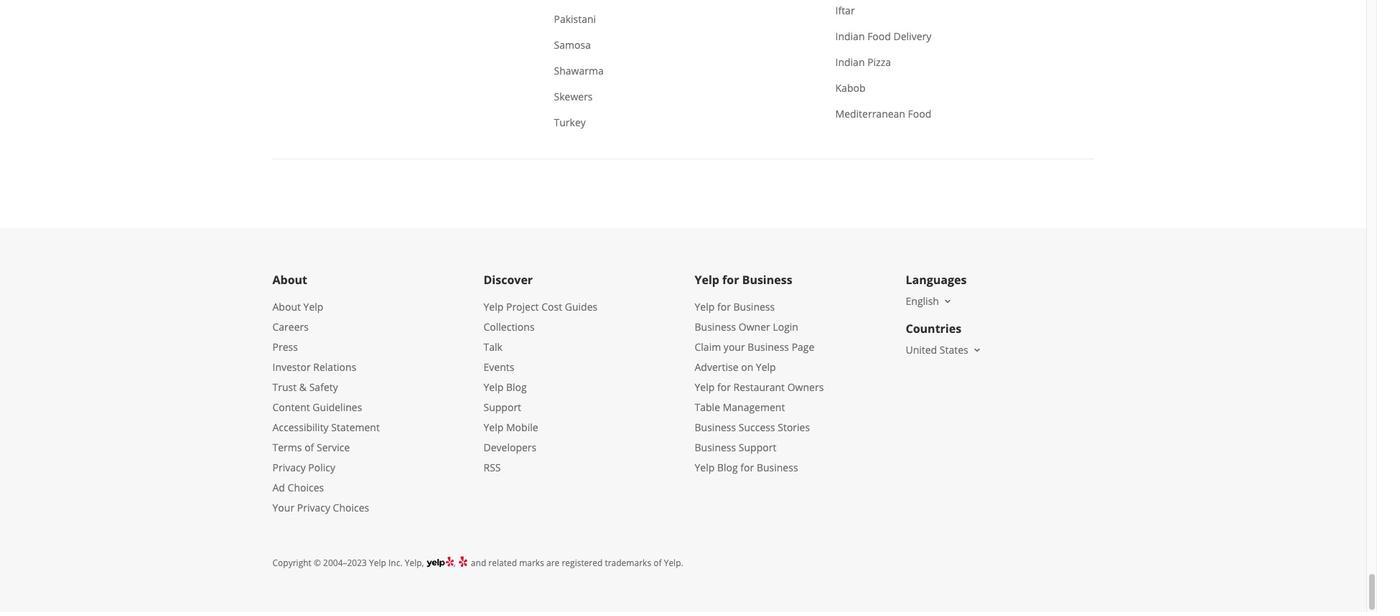 Task type: vqa. For each thing, say whether or not it's contained in the screenshot.
Aid
no



Task type: locate. For each thing, give the bounding box(es) containing it.
1 horizontal spatial food
[[908, 107, 932, 121]]

indian for indian food delivery
[[836, 30, 865, 43]]

united
[[906, 343, 938, 357]]

trust & safety link
[[273, 381, 338, 394]]

about
[[273, 272, 307, 288], [273, 300, 301, 314]]

samosa link
[[543, 32, 813, 58]]

1 indian from the top
[[836, 30, 865, 43]]

1 vertical spatial food
[[908, 107, 932, 121]]

related
[[489, 558, 517, 570]]

1 horizontal spatial of
[[654, 558, 662, 570]]

service
[[317, 441, 350, 455]]

blog up support "link"
[[506, 381, 527, 394]]

1 about from the top
[[273, 272, 307, 288]]

yelp project cost guides collections talk events yelp blog support yelp mobile developers rss
[[484, 300, 598, 475]]

0 horizontal spatial of
[[305, 441, 314, 455]]

careers link
[[273, 320, 309, 334]]

16 chevron down v2 image inside english popup button
[[942, 296, 954, 307]]

0 vertical spatial indian
[[836, 30, 865, 43]]

1 vertical spatial about
[[273, 300, 301, 314]]

support inside yelp for business business owner login claim your business page advertise on yelp yelp for restaurant owners table management business success stories business support yelp blog for business
[[739, 441, 777, 455]]

0 vertical spatial of
[[305, 441, 314, 455]]

project
[[506, 300, 539, 314]]

indian food delivery
[[836, 30, 932, 43]]

careers
[[273, 320, 309, 334]]

food up pizza
[[868, 30, 891, 43]]

0 vertical spatial choices
[[288, 481, 324, 495]]

support down success
[[739, 441, 777, 455]]

languages
[[906, 272, 967, 288]]

indian for indian pizza
[[836, 55, 865, 69]]

collections link
[[484, 320, 535, 334]]

choices down privacy policy link
[[288, 481, 324, 495]]

stories
[[778, 421, 810, 435]]

of left yelp.
[[654, 558, 662, 570]]

about up about yelp link
[[273, 272, 307, 288]]

english button
[[906, 295, 954, 308]]

business up claim
[[695, 320, 736, 334]]

privacy down terms
[[273, 461, 306, 475]]

yelp down support "link"
[[484, 421, 504, 435]]

samosa
[[554, 38, 591, 52]]

business success stories link
[[695, 421, 810, 435]]

blog inside yelp project cost guides collections talk events yelp blog support yelp mobile developers rss
[[506, 381, 527, 394]]

states
[[940, 343, 969, 357]]

indian up kabob
[[836, 55, 865, 69]]

1 vertical spatial support
[[739, 441, 777, 455]]

0 vertical spatial blog
[[506, 381, 527, 394]]

safety
[[309, 381, 338, 394]]

food down kabob link
[[908, 107, 932, 121]]

of
[[305, 441, 314, 455], [654, 558, 662, 570]]

skewers link
[[543, 84, 813, 110]]

0 horizontal spatial support
[[484, 401, 522, 415]]

inc.
[[389, 558, 403, 570]]

management
[[723, 401, 785, 415]]

skewers
[[554, 90, 593, 104]]

1 horizontal spatial blog
[[718, 461, 738, 475]]

yelp right "on"
[[756, 361, 776, 374]]

of up privacy policy link
[[305, 441, 314, 455]]

choices
[[288, 481, 324, 495], [333, 501, 369, 515]]

&
[[299, 381, 307, 394]]

about up careers at the bottom
[[273, 300, 301, 314]]

1 horizontal spatial support
[[739, 441, 777, 455]]

yelp mobile link
[[484, 421, 538, 435]]

mediterranean food link
[[824, 101, 1094, 127]]

0 horizontal spatial food
[[868, 30, 891, 43]]

table
[[695, 401, 720, 415]]

advertise on yelp link
[[695, 361, 776, 374]]

privacy policy link
[[273, 461, 335, 475]]

cost
[[542, 300, 563, 314]]

2 indian from the top
[[836, 55, 865, 69]]

16 chevron down v2 image
[[942, 296, 954, 307], [972, 345, 983, 356]]

talk
[[484, 341, 503, 354]]

on
[[741, 361, 754, 374]]

about for about
[[273, 272, 307, 288]]

indian pizza
[[836, 55, 891, 69]]

privacy down ad choices link
[[297, 501, 330, 515]]

1 horizontal spatial choices
[[333, 501, 369, 515]]

for
[[723, 272, 739, 288], [718, 300, 731, 314], [718, 381, 731, 394], [741, 461, 754, 475]]

food for mediterranean
[[908, 107, 932, 121]]

discover
[[484, 272, 533, 288]]

0 vertical spatial about
[[273, 272, 307, 288]]

and
[[471, 558, 486, 570]]

for up yelp for business link
[[723, 272, 739, 288]]

0 horizontal spatial blog
[[506, 381, 527, 394]]

2 about from the top
[[273, 300, 301, 314]]

0 vertical spatial 16 chevron down v2 image
[[942, 296, 954, 307]]

about inside about yelp careers press investor relations trust & safety content guidelines accessibility statement terms of service privacy policy ad choices your privacy choices
[[273, 300, 301, 314]]

iftar
[[836, 4, 855, 17]]

accessibility statement link
[[273, 421, 380, 435]]

for down advertise
[[718, 381, 731, 394]]

business up yelp for business link
[[742, 272, 793, 288]]

1 horizontal spatial 16 chevron down v2 image
[[972, 345, 983, 356]]

yelp burst image
[[458, 556, 469, 568]]

1 vertical spatial of
[[654, 558, 662, 570]]

yelp down the events
[[484, 381, 504, 394]]

for up business owner login link
[[718, 300, 731, 314]]

events link
[[484, 361, 515, 374]]

ad choices link
[[273, 481, 324, 495]]

16 chevron down v2 image right states
[[972, 345, 983, 356]]

yelp down business support link
[[695, 461, 715, 475]]

blog down business support link
[[718, 461, 738, 475]]

shawarma
[[554, 64, 604, 78]]

yelp for restaurant owners link
[[695, 381, 824, 394]]

yelp up careers at the bottom
[[304, 300, 324, 314]]

indian down iftar at the top of the page
[[836, 30, 865, 43]]

indian
[[836, 30, 865, 43], [836, 55, 865, 69]]

advertise
[[695, 361, 739, 374]]

0 horizontal spatial 16 chevron down v2 image
[[942, 296, 954, 307]]

relations
[[313, 361, 357, 374]]

business down 'table'
[[695, 421, 736, 435]]

mobile
[[506, 421, 538, 435]]

choices down policy
[[333, 501, 369, 515]]

1 vertical spatial blog
[[718, 461, 738, 475]]

16 chevron down v2 image inside united states dropdown button
[[972, 345, 983, 356]]

16 chevron down v2 image down languages at the right top of page
[[942, 296, 954, 307]]

1 vertical spatial 16 chevron down v2 image
[[972, 345, 983, 356]]

english
[[906, 295, 940, 308]]

content
[[273, 401, 310, 415]]

trust
[[273, 381, 297, 394]]

support down yelp blog "link"
[[484, 401, 522, 415]]

pakistani link
[[543, 7, 813, 32]]

yelp up claim
[[695, 300, 715, 314]]

0 vertical spatial support
[[484, 401, 522, 415]]

united states button
[[906, 343, 983, 357]]

1 vertical spatial indian
[[836, 55, 865, 69]]

food
[[868, 30, 891, 43], [908, 107, 932, 121]]

your privacy choices link
[[273, 501, 369, 515]]

1 vertical spatial choices
[[333, 501, 369, 515]]

your
[[273, 501, 295, 515]]

business up "owner"
[[734, 300, 775, 314]]

claim
[[695, 341, 721, 354]]

0 vertical spatial food
[[868, 30, 891, 43]]



Task type: describe. For each thing, give the bounding box(es) containing it.
yelp,
[[405, 558, 424, 570]]

policy
[[308, 461, 335, 475]]

about for about yelp careers press investor relations trust & safety content guidelines accessibility statement terms of service privacy policy ad choices your privacy choices
[[273, 300, 301, 314]]

0 vertical spatial privacy
[[273, 461, 306, 475]]

support inside yelp project cost guides collections talk events yelp blog support yelp mobile developers rss
[[484, 401, 522, 415]]

table management link
[[695, 401, 785, 415]]

©
[[314, 558, 321, 570]]

press
[[273, 341, 298, 354]]

investor
[[273, 361, 311, 374]]

content guidelines link
[[273, 401, 362, 415]]

mediterranean food
[[836, 107, 932, 121]]

yelp for business business owner login claim your business page advertise on yelp yelp for restaurant owners table management business success stories business support yelp blog for business
[[695, 300, 824, 475]]

0 horizontal spatial choices
[[288, 481, 324, 495]]

indian pizza link
[[824, 50, 1094, 76]]

login
[[773, 320, 799, 334]]

food for indian
[[868, 30, 891, 43]]

and related marks are registered trademarks of yelp.
[[469, 558, 684, 570]]

restaurant
[[734, 381, 785, 394]]

about yelp link
[[273, 300, 324, 314]]

collections
[[484, 320, 535, 334]]

page
[[792, 341, 815, 354]]

yelp for business link
[[695, 300, 775, 314]]

yelp for business
[[695, 272, 793, 288]]

rss
[[484, 461, 501, 475]]

delivery
[[894, 30, 932, 43]]

business down "owner"
[[748, 341, 789, 354]]

guides
[[565, 300, 598, 314]]

pakistani
[[554, 12, 596, 26]]

accessibility
[[273, 421, 329, 435]]

shawarma link
[[543, 58, 813, 84]]

yelp inside about yelp careers press investor relations trust & safety content guidelines accessibility statement terms of service privacy policy ad choices your privacy choices
[[304, 300, 324, 314]]

ad
[[273, 481, 285, 495]]

yelp up yelp for business link
[[695, 272, 720, 288]]

of inside about yelp careers press investor relations trust & safety content guidelines accessibility statement terms of service privacy policy ad choices your privacy choices
[[305, 441, 314, 455]]

pizza
[[868, 55, 891, 69]]

turkey
[[554, 116, 586, 129]]

about yelp careers press investor relations trust & safety content guidelines accessibility statement terms of service privacy policy ad choices your privacy choices
[[273, 300, 380, 515]]

business support link
[[695, 441, 777, 455]]

owners
[[788, 381, 824, 394]]

yelp.
[[664, 558, 684, 570]]

yelp left the inc.
[[369, 558, 386, 570]]

success
[[739, 421, 776, 435]]

rss link
[[484, 461, 501, 475]]

are
[[547, 558, 560, 570]]

owner
[[739, 320, 771, 334]]

copyright © 2004–2023 yelp inc. yelp,
[[273, 558, 424, 570]]

turkey link
[[543, 110, 813, 136]]

guidelines
[[313, 401, 362, 415]]

press link
[[273, 341, 298, 354]]

iftar link
[[824, 0, 1094, 24]]

talk link
[[484, 341, 503, 354]]

16 chevron down v2 image for countries
[[972, 345, 983, 356]]

yelp logo image
[[426, 556, 454, 570]]

marks
[[519, 558, 544, 570]]

business owner login link
[[695, 320, 799, 334]]

terms
[[273, 441, 302, 455]]

developers link
[[484, 441, 537, 455]]

16 chevron down v2 image for languages
[[942, 296, 954, 307]]

for down business support link
[[741, 461, 754, 475]]

,
[[454, 558, 458, 570]]

yelp project cost guides link
[[484, 300, 598, 314]]

2004–2023
[[323, 558, 367, 570]]

registered
[[562, 558, 603, 570]]

trademarks
[[605, 558, 652, 570]]

yelp up 'table'
[[695, 381, 715, 394]]

support link
[[484, 401, 522, 415]]

business up yelp blog for business link
[[695, 441, 736, 455]]

statement
[[331, 421, 380, 435]]

claim your business page link
[[695, 341, 815, 354]]

yelp up collections
[[484, 300, 504, 314]]

terms of service link
[[273, 441, 350, 455]]

kabob link
[[824, 76, 1094, 101]]

business down stories
[[757, 461, 798, 475]]

united states
[[906, 343, 969, 357]]

yelp blog for business link
[[695, 461, 798, 475]]

blog inside yelp for business business owner login claim your business page advertise on yelp yelp for restaurant owners table management business success stories business support yelp blog for business
[[718, 461, 738, 475]]

copyright
[[273, 558, 312, 570]]

1 vertical spatial privacy
[[297, 501, 330, 515]]

developers
[[484, 441, 537, 455]]

your
[[724, 341, 745, 354]]

yelp blog link
[[484, 381, 527, 394]]

events
[[484, 361, 515, 374]]

kabob
[[836, 81, 866, 95]]



